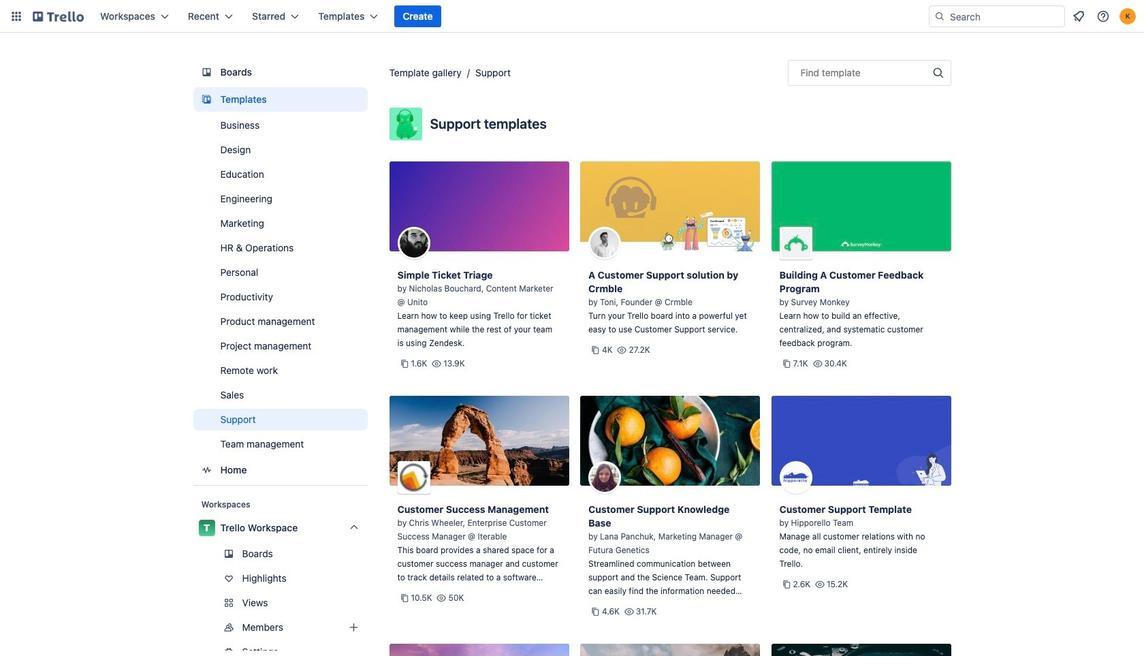 Task type: locate. For each thing, give the bounding box(es) containing it.
kendallparks02 (kendallparks02) image
[[1120, 8, 1136, 25]]

add image
[[346, 619, 362, 636]]

template board image
[[199, 91, 215, 108]]

open information menu image
[[1097, 10, 1111, 23]]

board image
[[199, 64, 215, 80]]

None field
[[788, 60, 951, 86]]

toni, founder @ crmble image
[[589, 227, 621, 260]]

lana panchuk, marketing manager @ futura genetics image
[[589, 461, 621, 494]]

support icon image
[[389, 108, 422, 140]]

hipporello team image
[[780, 461, 812, 494]]

survey monkey image
[[780, 227, 812, 260]]

Search field
[[946, 6, 1065, 27]]

home image
[[199, 462, 215, 478]]

switch to… image
[[10, 10, 23, 23]]



Task type: describe. For each thing, give the bounding box(es) containing it.
chris wheeler, enterprise customer success manager @ iterable image
[[398, 461, 430, 494]]

search image
[[935, 11, 946, 22]]

primary element
[[0, 0, 1145, 33]]

nicholas bouchard, content marketer @ unito image
[[398, 227, 430, 260]]

back to home image
[[33, 5, 84, 27]]

0 notifications image
[[1071, 8, 1087, 25]]



Task type: vqa. For each thing, say whether or not it's contained in the screenshot.
board image
yes



